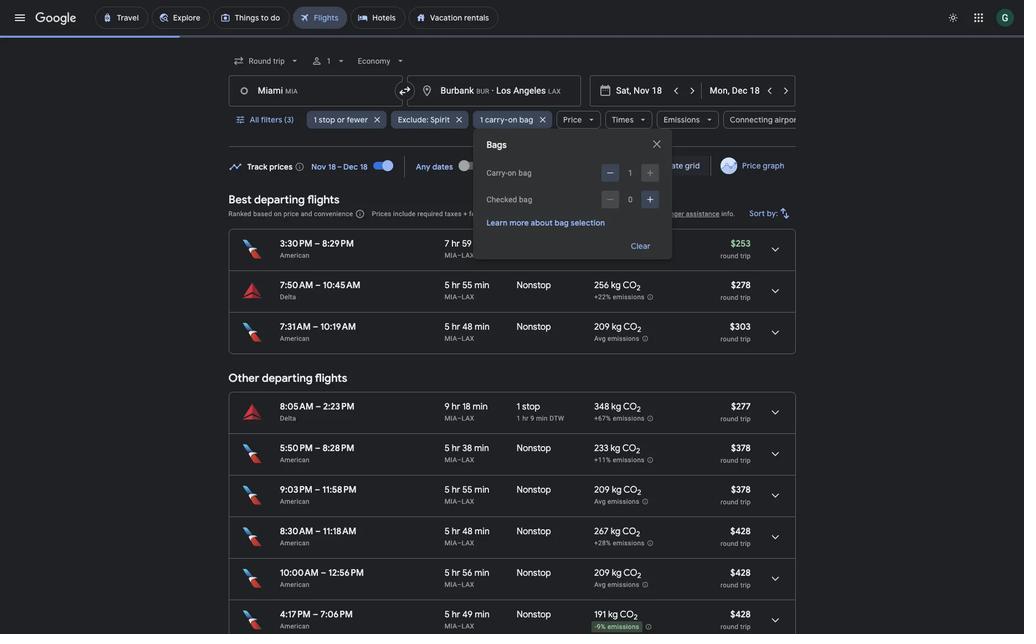 Task type: locate. For each thing, give the bounding box(es) containing it.
2 up +28% emissions
[[637, 529, 641, 539]]

1 vertical spatial 209 kg co 2
[[595, 484, 642, 497]]

2 vertical spatial $428
[[731, 609, 751, 620]]

None search field
[[229, 48, 824, 259]]

0 vertical spatial $378
[[732, 443, 751, 454]]

$303
[[731, 321, 751, 333]]

mia inside 5 hr 49 min mia – lax
[[445, 622, 457, 630]]

american down 9:03 pm text field
[[280, 498, 310, 505]]

1 vertical spatial total duration 5 hr 55 min. element
[[445, 484, 517, 497]]

prices
[[372, 210, 392, 218]]

9 round from the top
[[721, 623, 739, 631]]

american inside 8:30 am – 11:18 am american
[[280, 539, 310, 547]]

3 avg emissions from the top
[[595, 581, 640, 589]]

4 nonstop flight. element from the top
[[517, 484, 552, 497]]

co
[[623, 238, 637, 249], [623, 280, 637, 291], [624, 321, 638, 333], [624, 401, 637, 412], [623, 443, 637, 454], [624, 484, 638, 496], [623, 526, 637, 537], [624, 568, 638, 579], [620, 609, 634, 620]]

kg inside 191 kg co 2
[[609, 609, 618, 620]]

0 vertical spatial departing
[[254, 193, 305, 207]]

bag up optional
[[520, 195, 533, 204]]

american inside 4:17 pm – 7:06 pm american
[[280, 622, 310, 630]]

1 total duration 5 hr 48 min. element from the top
[[445, 321, 517, 334]]

$428 round trip
[[721, 526, 751, 548], [721, 568, 751, 589], [721, 609, 751, 631]]

1 total duration 5 hr 55 min. element from the top
[[445, 280, 517, 293]]

1 vertical spatial departing
[[262, 371, 313, 385]]

1 horizontal spatial 9
[[531, 415, 535, 422]]

bag right the carry- on the top of the page
[[519, 168, 532, 177]]

main content containing best departing flights
[[229, 152, 796, 634]]

348 kg co 2
[[595, 401, 641, 414]]

1 vertical spatial stop
[[523, 401, 541, 412]]

7 left 59 on the left top of page
[[445, 238, 450, 249]]

angeles
[[514, 85, 546, 96]]

1 vertical spatial 9
[[531, 415, 535, 422]]

trip for 10:19 am
[[741, 335, 751, 343]]

3 209 from the top
[[595, 568, 610, 579]]

trip for 11:58 pm
[[741, 498, 751, 506]]

american down departure time: 4:17 pm. text box at bottom
[[280, 622, 310, 630]]

4 trip from the top
[[741, 415, 751, 423]]

trip for 11:18 am
[[741, 540, 751, 548]]

round inside $278 round trip
[[721, 294, 739, 302]]

prices include required taxes + fees for 1 adult. optional charges and bag fees may apply. passenger assistance
[[372, 210, 720, 218]]

18 right 18 – dec
[[360, 162, 368, 172]]

emissions down +22% emissions
[[608, 335, 640, 343]]

None text field
[[229, 75, 403, 106], [407, 75, 581, 106], [229, 75, 403, 106], [407, 75, 581, 106]]

2 209 kg co 2 from the top
[[595, 484, 642, 497]]

american down the 5:50 pm
[[280, 456, 310, 464]]

348
[[595, 401, 610, 412]]

carry-on bag
[[487, 168, 532, 177]]

Arrival time: 10:19 AM. text field
[[321, 321, 356, 333]]

0 vertical spatial 18
[[360, 162, 368, 172]]

2 55 from the top
[[463, 484, 473, 496]]

0 vertical spatial flights
[[307, 193, 340, 207]]

total duration 5 hr 55 min. element for 256
[[445, 280, 517, 293]]

avg emissions up 191 kg co 2
[[595, 581, 640, 589]]

emissions down 191 kg co 2
[[608, 623, 640, 631]]

emissions down 348 kg co 2
[[613, 415, 645, 422]]

Departure time: 9:03 PM. text field
[[280, 484, 313, 496]]

american down 8:30 am
[[280, 539, 310, 547]]

find the best price region
[[229, 152, 796, 185]]

0 vertical spatial $428 round trip
[[721, 526, 751, 548]]

1 vertical spatial 5 hr 55 min mia – lax
[[445, 484, 490, 505]]

$378 round trip
[[721, 443, 751, 464], [721, 484, 751, 506]]

1 209 kg co 2 from the top
[[595, 321, 642, 334]]

round left flight details. leaves miami international airport at 10:00 am on saturday, november 18 and arrives at los angeles international airport at 12:56 pm on saturday, november 18. icon
[[721, 581, 739, 589]]

2 inside 348 kg co 2
[[637, 405, 641, 414]]

2 for 11:58 pm
[[638, 488, 642, 497]]

2 vertical spatial 209 kg co 2
[[595, 568, 642, 580]]

$378 left flight details. leaves miami international airport at 9:03 pm on saturday, november 18 and arrives at los angeles international airport at 11:58 pm on saturday, november 18. image
[[732, 484, 751, 496]]

Departure time: 5:50 PM. text field
[[280, 443, 313, 454]]

trip left the flight details. leaves miami international airport at 4:17 pm on saturday, november 18 and arrives at los angeles international airport at 7:06 pm on saturday, november 18. icon
[[741, 623, 751, 631]]

1 428 us dollars text field from the top
[[731, 568, 751, 579]]

428 us dollars text field left the flight details. leaves miami international airport at 4:17 pm on saturday, november 18 and arrives at los angeles international airport at 7:06 pm on saturday, november 18. icon
[[731, 609, 751, 620]]

co up +11% emissions at the bottom right of the page
[[623, 443, 637, 454]]

fees left may
[[602, 210, 615, 218]]

american inside 3:30 pm – 8:29 pm american
[[280, 252, 310, 259]]

total duration 7 hr 59 min. element
[[445, 238, 517, 251]]

8 trip from the top
[[741, 581, 751, 589]]

1 5 hr 55 min mia – lax from the top
[[445, 280, 490, 301]]

5 5 from the top
[[445, 526, 450, 537]]

1 vertical spatial $428
[[731, 568, 751, 579]]

mia inside 5 hr 56 min mia – lax
[[445, 581, 457, 589]]

kg for 10:19 am
[[612, 321, 622, 333]]

5 hr 48 min mia – lax
[[445, 321, 490, 343], [445, 526, 490, 547]]

9 up 5 hr 38 min mia – lax
[[445, 401, 450, 412]]

stop for or
[[319, 115, 335, 125]]

2 48 from the top
[[463, 526, 473, 537]]

4 round from the top
[[721, 415, 739, 423]]

3 $428 from the top
[[731, 609, 751, 620]]

2 up +67% emissions
[[637, 405, 641, 414]]

Departure time: 7:50 AM. text field
[[280, 280, 313, 291]]

fees right +
[[469, 210, 483, 218]]

nonstop flight. element
[[517, 280, 552, 293], [517, 321, 552, 334], [517, 443, 552, 456], [517, 484, 552, 497], [517, 526, 552, 539], [517, 568, 552, 580], [517, 609, 552, 622]]

2 total duration 5 hr 55 min. element from the top
[[445, 484, 517, 497]]

7:50 am – 10:45 am delta
[[280, 280, 361, 301]]

1 $378 from the top
[[732, 443, 751, 454]]

co for 7:06 pm
[[620, 609, 634, 620]]

$253
[[731, 238, 751, 249]]

7:06 pm
[[321, 609, 353, 620]]

1
[[327, 57, 331, 65], [314, 115, 317, 125], [480, 115, 483, 125], [629, 168, 633, 177], [495, 210, 499, 218], [517, 252, 521, 259], [517, 401, 520, 412], [517, 415, 521, 422]]

kg inside "kg co 2"
[[611, 238, 621, 249]]

1 stop flight. element
[[517, 401, 541, 414]]

flight details. leaves miami international airport at 8:05 am on saturday, november 18 and arrives at los angeles international airport at 2:23 pm on saturday, november 18. image
[[762, 399, 789, 426]]

2 avg emissions from the top
[[595, 498, 640, 506]]

1 $428 round trip from the top
[[721, 526, 751, 548]]

$378 round trip for 209
[[721, 484, 751, 506]]

None field
[[229, 51, 305, 71], [354, 51, 410, 71], [229, 51, 305, 71], [354, 51, 410, 71]]

on left price
[[274, 210, 282, 218]]

1 american from the top
[[280, 252, 310, 259]]

min for 7:06 pm
[[475, 609, 490, 620]]

7 nonstop from the top
[[517, 609, 552, 620]]

5 nonstop from the top
[[517, 526, 552, 537]]

kg inside the 267 kg co 2
[[611, 526, 621, 537]]

5 mia from the top
[[445, 456, 457, 464]]

trip left flight details. leaves miami international airport at 10:00 am on saturday, november 18 and arrives at los angeles international airport at 12:56 pm on saturday, november 18. icon
[[741, 581, 751, 589]]

1 vertical spatial flights
[[315, 371, 348, 385]]

0 horizontal spatial fees
[[469, 210, 483, 218]]

428 US dollars text field
[[731, 526, 751, 537]]

8:05 am
[[280, 401, 314, 412]]

1 vertical spatial 7
[[531, 252, 535, 259]]

avg emissions down +22% emissions
[[595, 335, 640, 343]]

0 vertical spatial 9
[[445, 401, 450, 412]]

lax inside 5 hr 38 min mia – lax
[[462, 456, 475, 464]]

leaves miami international airport at 7:31 am on saturday, november 18 and arrives at los angeles international airport at 10:19 am on saturday, november 18. element
[[280, 321, 356, 333]]

1 55 from the top
[[463, 280, 473, 291]]

kg up +28% emissions
[[611, 526, 621, 537]]

$428 for 191
[[731, 609, 751, 620]]

leaves miami international airport at 9:03 pm on saturday, november 18 and arrives at los angeles international airport at 11:58 pm on saturday, november 18. element
[[280, 484, 357, 496]]

round down 378 us dollars text field
[[721, 457, 739, 464]]

209 kg co 2 down +22% emissions
[[595, 321, 642, 334]]

1 horizontal spatial fees
[[602, 210, 615, 218]]

1 48 from the top
[[463, 321, 473, 333]]

kg down +28% emissions
[[612, 568, 622, 579]]

55 down 7 hr 59 min mia – lax
[[463, 280, 473, 291]]

round for 11:58 pm
[[721, 498, 739, 506]]

0 vertical spatial 209 kg co 2
[[595, 321, 642, 334]]

nonstop for 8:28 pm
[[517, 443, 552, 454]]

1 vertical spatial 209
[[595, 484, 610, 496]]

0 vertical spatial total duration 5 hr 48 min. element
[[445, 321, 517, 334]]

$428 for 267
[[731, 526, 751, 537]]

kg inside '256 kg co 2'
[[612, 280, 621, 291]]

0 vertical spatial 48
[[463, 321, 473, 333]]

american down departure time: 10:00 am. text box
[[280, 581, 310, 589]]

american inside 5:50 pm – 8:28 pm american
[[280, 456, 310, 464]]

trip inside $277 round trip
[[741, 415, 751, 423]]

kg for 2:23 pm
[[612, 401, 622, 412]]

1 vertical spatial 5 hr 48 min mia – lax
[[445, 526, 490, 547]]

delta down 8:05 am text box
[[280, 415, 296, 422]]

48 for 11:18 am
[[463, 526, 473, 537]]

more
[[510, 218, 529, 228]]

grid
[[685, 161, 700, 171]]

and right price
[[301, 210, 313, 218]]

hr inside 7 hr 59 min mia – lax
[[452, 238, 460, 249]]

price for price
[[564, 115, 582, 125]]

2 nonstop from the top
[[517, 321, 552, 333]]

6 mia from the top
[[445, 498, 457, 505]]

checked
[[487, 195, 517, 204]]

co inside 348 kg co 2
[[624, 401, 637, 412]]

lax inside 7 hr 59 min mia – lax
[[462, 252, 475, 259]]

– inside 5 hr 56 min mia – lax
[[457, 581, 462, 589]]

mia for 7:06 pm
[[445, 622, 457, 630]]

american
[[280, 252, 310, 259], [280, 335, 310, 343], [280, 456, 310, 464], [280, 498, 310, 505], [280, 539, 310, 547], [280, 581, 310, 589], [280, 622, 310, 630]]

7 left dfw
[[531, 252, 535, 259]]

price left graph on the right
[[743, 161, 762, 171]]

american for 10:00 am
[[280, 581, 310, 589]]

209 down +11%
[[595, 484, 610, 496]]

9%
[[597, 623, 606, 631]]

2 5 hr 48 min mia – lax from the top
[[445, 526, 490, 547]]

total duration 5 hr 55 min. element down 5 hr 38 min mia – lax
[[445, 484, 517, 497]]

2 total duration 5 hr 48 min. element from the top
[[445, 526, 517, 539]]

departing up 8:05 am text box
[[262, 371, 313, 385]]

9
[[445, 401, 450, 412], [531, 415, 535, 422]]

267
[[595, 526, 609, 537]]

none search field containing bags
[[229, 48, 824, 259]]

1 delta from the top
[[280, 293, 296, 301]]

avg down '+22%'
[[595, 335, 606, 343]]

co up +67% emissions
[[624, 401, 637, 412]]

1 mia from the top
[[445, 252, 457, 259]]

0 horizontal spatial price
[[564, 115, 582, 125]]

kg up +23% emissions
[[611, 238, 621, 249]]

2 vertical spatial 209
[[595, 568, 610, 579]]

6 american from the top
[[280, 581, 310, 589]]

10:45 am
[[323, 280, 361, 291]]

5 american from the top
[[280, 539, 310, 547]]

$428
[[731, 526, 751, 537], [731, 568, 751, 579], [731, 609, 751, 620]]

0 horizontal spatial stop
[[319, 115, 335, 125]]

Arrival time: 11:58 PM. text field
[[323, 484, 357, 496]]

3 round from the top
[[721, 335, 739, 343]]

round
[[721, 252, 739, 260], [721, 294, 739, 302], [721, 335, 739, 343], [721, 415, 739, 423], [721, 457, 739, 464], [721, 498, 739, 506], [721, 540, 739, 548], [721, 581, 739, 589], [721, 623, 739, 631]]

1 vertical spatial total duration 5 hr 48 min. element
[[445, 526, 517, 539]]

1 5 from the top
[[445, 280, 450, 291]]

include
[[393, 210, 416, 218]]

48
[[463, 321, 473, 333], [463, 526, 473, 537]]

2 $428 round trip from the top
[[721, 568, 751, 589]]

hr for 8:29 pm
[[452, 238, 460, 249]]

charges
[[548, 210, 573, 218]]

2 down +28% emissions
[[638, 571, 642, 580]]

59
[[462, 238, 472, 249]]

7 lax from the top
[[462, 539, 475, 547]]

delta down '7:50 am' text box
[[280, 293, 296, 301]]

0 horizontal spatial 9
[[445, 401, 450, 412]]

american for 9:03 pm
[[280, 498, 310, 505]]

emissions up 191 kg co 2
[[608, 581, 640, 589]]

0 horizontal spatial 18
[[360, 162, 368, 172]]

co down +11% emissions at the bottom right of the page
[[624, 484, 638, 496]]

change appearance image
[[941, 4, 967, 31]]

Arrival time: 2:23 PM. text field
[[323, 401, 355, 412]]

trip down $277 text field
[[741, 415, 751, 423]]

0 vertical spatial 5 hr 48 min mia – lax
[[445, 321, 490, 343]]

co for 8:28 pm
[[623, 443, 637, 454]]

flights for best departing flights
[[307, 193, 340, 207]]

3 209 kg co 2 from the top
[[595, 568, 642, 580]]

4 lax from the top
[[462, 415, 475, 422]]

co inside 233 kg co 2
[[623, 443, 637, 454]]

$428 left flight details. leaves miami international airport at 10:00 am on saturday, november 18 and arrives at los angeles international airport at 12:56 pm on saturday, november 18. icon
[[731, 568, 751, 579]]

2 nonstop flight. element from the top
[[517, 321, 552, 334]]

min inside 5 hr 38 min mia – lax
[[475, 443, 489, 454]]

0 vertical spatial $378 round trip
[[721, 443, 751, 464]]

1 trip from the top
[[741, 252, 751, 260]]

delta inside 7:50 am – 10:45 am delta
[[280, 293, 296, 301]]

emissions button
[[657, 106, 719, 133]]

stop inside the 1 stop 1 hr 9 min dtw
[[523, 401, 541, 412]]

mia for 10:19 am
[[445, 335, 457, 343]]

american down 7:31 am
[[280, 335, 310, 343]]

loading results progress bar
[[0, 35, 1025, 38]]

209 kg co 2 for 256
[[595, 321, 642, 334]]

carry-
[[487, 168, 508, 177]]

co for 11:18 am
[[623, 526, 637, 537]]

209 down '+22%'
[[595, 321, 610, 333]]

or
[[337, 115, 345, 125]]

emissions for 8:29 pm
[[613, 252, 645, 260]]

trip down $253
[[741, 252, 751, 260]]

trip down $428 text box
[[741, 540, 751, 548]]

emissions down '256 kg co 2'
[[613, 293, 645, 301]]

co up '-9% emissions'
[[620, 609, 634, 620]]

$428 round trip for 191
[[721, 609, 751, 631]]

2 mia from the top
[[445, 293, 457, 301]]

– inside 5:50 pm – 8:28 pm american
[[315, 443, 321, 454]]

8 round from the top
[[721, 581, 739, 589]]

kg up +22% emissions
[[612, 280, 621, 291]]

9 down 1 stop flight. element
[[531, 415, 535, 422]]

round down $428 text box
[[721, 540, 739, 548]]

1 carry-on bag
[[480, 115, 534, 125]]

5:50 pm
[[280, 443, 313, 454]]

may
[[617, 210, 630, 218]]

8:30 am
[[280, 526, 313, 537]]

0 vertical spatial 5 hr 55 min mia – lax
[[445, 280, 490, 301]]

2 428 us dollars text field from the top
[[731, 609, 751, 620]]

stop left or
[[319, 115, 335, 125]]

6 nonstop from the top
[[517, 568, 552, 579]]

+28% emissions
[[595, 539, 645, 547]]

1 vertical spatial avg emissions
[[595, 498, 640, 506]]

trip inside $253 round trip
[[741, 252, 751, 260]]

0 vertical spatial total duration 5 hr 55 min. element
[[445, 280, 517, 293]]

1 vertical spatial on
[[508, 168, 517, 177]]

trip down $378 text field
[[741, 498, 751, 506]]

209 kg co 2
[[595, 321, 642, 334], [595, 484, 642, 497], [595, 568, 642, 580]]

0 vertical spatial $428
[[731, 526, 751, 537]]

1 5 hr 48 min mia – lax from the top
[[445, 321, 490, 343]]

6 round from the top
[[721, 498, 739, 506]]

428 US dollars text field
[[731, 568, 751, 579], [731, 609, 751, 620]]

3 nonstop from the top
[[517, 443, 552, 454]]

track prices
[[247, 162, 293, 172]]

1 stop 1 hr 9 min dtw
[[517, 401, 565, 422]]

trip inside "$303 round trip"
[[741, 335, 751, 343]]

nonstop for 7:06 pm
[[517, 609, 552, 620]]

lax for 10:19 am
[[462, 335, 475, 343]]

5:50 pm – 8:28 pm american
[[280, 443, 355, 464]]

3 american from the top
[[280, 456, 310, 464]]

co up +22% emissions
[[623, 280, 637, 291]]

5 hr 48 min mia – lax for 11:18 am
[[445, 526, 490, 547]]

8:28 pm
[[323, 443, 355, 454]]

55 down 5 hr 38 min mia – lax
[[463, 484, 473, 496]]

sort by: button
[[745, 200, 796, 227]]

best departing flights
[[229, 193, 340, 207]]

9 trip from the top
[[741, 623, 751, 631]]

trip for 2:23 pm
[[741, 415, 751, 423]]

1 stop or fewer button
[[307, 106, 387, 133]]

6 lax from the top
[[462, 498, 475, 505]]

2 down +11% emissions at the bottom right of the page
[[638, 488, 642, 497]]

learn more about ranking image
[[355, 209, 365, 219]]

0 vertical spatial avg
[[595, 335, 606, 343]]

round inside "$303 round trip"
[[721, 335, 739, 343]]

7:31 am
[[280, 321, 311, 333]]

1 nonstop flight. element from the top
[[517, 280, 552, 293]]

delta for 8:05 am
[[280, 415, 296, 422]]

1 vertical spatial delta
[[280, 415, 296, 422]]

based
[[253, 210, 272, 218]]

Departure time: 10:00 AM. text field
[[280, 568, 319, 579]]

1 vertical spatial avg
[[595, 498, 606, 506]]

emissions
[[613, 252, 645, 260], [613, 293, 645, 301], [608, 335, 640, 343], [613, 415, 645, 422], [613, 456, 645, 464], [608, 498, 640, 506], [613, 539, 645, 547], [608, 581, 640, 589], [608, 623, 640, 631]]

2 vertical spatial avg
[[595, 581, 606, 589]]

3 mia from the top
[[445, 335, 457, 343]]

sort
[[750, 208, 765, 218]]

main menu image
[[13, 11, 27, 24]]

kg inside 233 kg co 2
[[611, 443, 621, 454]]

price inside popup button
[[564, 115, 582, 125]]

2 inside '256 kg co 2'
[[637, 283, 641, 293]]

2 inside "kg co 2"
[[637, 242, 641, 251]]

departing up ranked based on price and convenience
[[254, 193, 305, 207]]

min for 10:19 am
[[475, 321, 490, 333]]

2 $378 from the top
[[732, 484, 751, 496]]

– inside 7:31 am – 10:19 am american
[[313, 321, 319, 333]]

hr for 8:28 pm
[[452, 443, 461, 454]]

1 horizontal spatial price
[[743, 161, 762, 171]]

Arrival time: 11:18 AM. text field
[[323, 526, 357, 537]]

9 lax from the top
[[462, 622, 475, 630]]

18 inside find the best price region
[[360, 162, 368, 172]]

2 inside the 267 kg co 2
[[637, 529, 641, 539]]

1 horizontal spatial stop
[[523, 401, 541, 412]]

3 lax from the top
[[462, 335, 475, 343]]

departing
[[254, 193, 305, 207], [262, 371, 313, 385]]

hr for 7:06 pm
[[452, 609, 461, 620]]

2 inside 191 kg co 2
[[634, 613, 638, 622]]

1 vertical spatial $378
[[732, 484, 751, 496]]

0 vertical spatial 209
[[595, 321, 610, 333]]

$378 for 233
[[732, 443, 751, 454]]

$428 round trip left flight details. leaves miami international airport at 10:00 am on saturday, november 18 and arrives at los angeles international airport at 12:56 pm on saturday, november 18. icon
[[721, 568, 751, 589]]

clear
[[631, 241, 651, 251]]

5 hr 55 min mia – lax for 10:45 am
[[445, 280, 490, 301]]

1 vertical spatial $378 round trip
[[721, 484, 751, 506]]

avg up 267
[[595, 498, 606, 506]]

nonstop for 11:18 am
[[517, 526, 552, 537]]

5 hr 55 min mia – lax down 7 hr 59 min mia – lax
[[445, 280, 490, 301]]

$278
[[732, 280, 751, 291]]

american inside 7:31 am – 10:19 am american
[[280, 335, 310, 343]]

flight details. leaves miami international airport at 5:50 pm on saturday, november 18 and arrives at los angeles international airport at 8:28 pm on saturday, november 18. image
[[762, 441, 789, 467]]

1 vertical spatial price
[[743, 161, 762, 171]]

0 vertical spatial avg emissions
[[595, 335, 640, 343]]

2 avg from the top
[[595, 498, 606, 506]]

emissions for 2:23 pm
[[613, 415, 645, 422]]

2 up +11% emissions at the bottom right of the page
[[637, 446, 641, 456]]

round left the flight details. leaves miami international airport at 4:17 pm on saturday, november 18 and arrives at los angeles international airport at 7:06 pm on saturday, november 18. icon
[[721, 623, 739, 631]]

co inside '256 kg co 2'
[[623, 280, 637, 291]]

5 nonstop flight. element from the top
[[517, 526, 552, 539]]

prices
[[270, 162, 293, 172]]

2 up '-9% emissions'
[[634, 613, 638, 622]]

emissions down the 267 kg co 2
[[613, 539, 645, 547]]

2 american from the top
[[280, 335, 310, 343]]

0 horizontal spatial and
[[301, 210, 313, 218]]

co inside 191 kg co 2
[[620, 609, 634, 620]]

$428 left flight details. leaves miami international airport at 8:30 am on saturday, november 18 and arrives at los angeles international airport at 11:18 am on saturday, november 18. image
[[731, 526, 751, 537]]

flight details. leaves miami international airport at 4:17 pm on saturday, november 18 and arrives at los angeles international airport at 7:06 pm on saturday, november 18. image
[[762, 607, 789, 634]]

round inside $253 round trip
[[721, 252, 739, 260]]

0 vertical spatial 7
[[445, 238, 450, 249]]

flight details. leaves miami international airport at 7:31 am on saturday, november 18 and arrives at los angeles international airport at 10:19 am on saturday, november 18. image
[[762, 319, 789, 346]]

6 trip from the top
[[741, 498, 751, 506]]

total duration 5 hr 48 min. element
[[445, 321, 517, 334], [445, 526, 517, 539]]

8 lax from the top
[[462, 581, 475, 589]]

avg emissions up the 267 kg co 2
[[595, 498, 640, 506]]

trip for 10:45 am
[[741, 294, 751, 302]]

2 5 hr 55 min mia – lax from the top
[[445, 484, 490, 505]]

2 for 12:56 pm
[[638, 571, 642, 580]]

on inside popup button
[[509, 115, 518, 125]]

lax
[[462, 252, 475, 259], [462, 293, 475, 301], [462, 335, 475, 343], [462, 415, 475, 422], [462, 456, 475, 464], [462, 498, 475, 505], [462, 539, 475, 547], [462, 581, 475, 589], [462, 622, 475, 630]]

hr inside 5 hr 49 min mia – lax
[[452, 609, 461, 620]]

5 round from the top
[[721, 457, 739, 464]]

flight details. leaves miami international airport at 9:03 pm on saturday, november 18 and arrives at los angeles international airport at 11:58 pm on saturday, november 18. image
[[762, 482, 789, 509]]

8:05 am – 2:23 pm delta
[[280, 401, 355, 422]]

0 horizontal spatial 7
[[445, 238, 450, 249]]

lax for 11:58 pm
[[462, 498, 475, 505]]

1 vertical spatial 48
[[463, 526, 473, 537]]

hr inside 9 hr 18 min mia – lax
[[452, 401, 461, 412]]

1 inside popup button
[[327, 57, 331, 65]]

18 inside 9 hr 18 min mia – lax
[[463, 401, 471, 412]]

nonstop flight. element for 7:06 pm
[[517, 609, 552, 622]]

4 5 from the top
[[445, 484, 450, 496]]

min inside 9 hr 18 min mia – lax
[[473, 401, 488, 412]]

trip inside $278 round trip
[[741, 294, 751, 302]]

american inside 10:00 am – 12:56 pm american
[[280, 581, 310, 589]]

428 us dollars text field for 191
[[731, 609, 751, 620]]

american inside 9:03 pm – 11:58 pm american
[[280, 498, 310, 505]]

0 vertical spatial 428 us dollars text field
[[731, 568, 751, 579]]

2 up +22% emissions
[[637, 283, 641, 293]]

total duration 5 hr 55 min. element
[[445, 280, 517, 293], [445, 484, 517, 497]]

min inside 5 hr 56 min mia – lax
[[475, 568, 490, 579]]

2 up +23% emissions
[[637, 242, 641, 251]]

hr inside the 1 stop 1 hr 9 min dtw
[[523, 415, 529, 422]]

2 lax from the top
[[462, 293, 475, 301]]

4 mia from the top
[[445, 415, 457, 422]]

price left times
[[564, 115, 582, 125]]

min inside 5 hr 49 min mia – lax
[[475, 609, 490, 620]]

co inside "kg co 2"
[[623, 238, 637, 249]]

co inside the 267 kg co 2
[[623, 526, 637, 537]]

5 hr 55 min mia – lax
[[445, 280, 490, 301], [445, 484, 490, 505]]

1 button
[[307, 48, 351, 74]]

9:03 pm – 11:58 pm american
[[280, 484, 357, 505]]

nonstop for 12:56 pm
[[517, 568, 552, 579]]

2 down +22% emissions
[[638, 325, 642, 334]]

co for 2:23 pm
[[624, 401, 637, 412]]

2 5 from the top
[[445, 321, 450, 333]]

connecting airports
[[730, 115, 805, 125]]

2 delta from the top
[[280, 415, 296, 422]]

1 round from the top
[[721, 252, 739, 260]]

9 inside 9 hr 18 min mia – lax
[[445, 401, 450, 412]]

sort by:
[[750, 208, 778, 218]]

$378 round trip up $378 text field
[[721, 443, 751, 464]]

2 vertical spatial on
[[274, 210, 282, 218]]

5 hr 48 min mia – lax for 10:19 am
[[445, 321, 490, 343]]

trip down $278
[[741, 294, 751, 302]]

avg emissions for 256
[[595, 335, 640, 343]]

price button
[[557, 106, 601, 133]]

leaves miami international airport at 5:50 pm on saturday, november 18 and arrives at los angeles international airport at 8:28 pm on saturday, november 18. element
[[280, 443, 355, 454]]

2 for 7:06 pm
[[634, 613, 638, 622]]

5 for 10:19 am
[[445, 321, 450, 333]]

5 inside 5 hr 38 min mia – lax
[[445, 443, 450, 454]]

spirit
[[431, 115, 450, 125]]

round down $278
[[721, 294, 739, 302]]

flights up 2:23 pm
[[315, 371, 348, 385]]

main content
[[229, 152, 796, 634]]

7 round from the top
[[721, 540, 739, 548]]

2 inside 233 kg co 2
[[637, 446, 641, 456]]

– inside 8:05 am – 2:23 pm delta
[[316, 401, 321, 412]]

0 vertical spatial delta
[[280, 293, 296, 301]]

kg for 12:56 pm
[[612, 568, 622, 579]]

1 vertical spatial 18
[[463, 401, 471, 412]]

round down $378 text field
[[721, 498, 739, 506]]

mia for 11:18 am
[[445, 539, 457, 547]]

1 209 from the top
[[595, 321, 610, 333]]

+11%
[[595, 456, 611, 464]]

bag down 'angeles'
[[520, 115, 534, 125]]

2 trip from the top
[[741, 294, 751, 302]]

7 american from the top
[[280, 622, 310, 630]]

mia inside 7 hr 59 min mia – lax
[[445, 252, 457, 259]]

3 trip from the top
[[741, 335, 751, 343]]

2 vertical spatial avg emissions
[[595, 581, 640, 589]]

flights up the convenience on the left of the page
[[307, 193, 340, 207]]

18 for 18 – dec
[[360, 162, 368, 172]]

2 for 2:23 pm
[[637, 405, 641, 414]]

Departure text field
[[617, 76, 668, 106]]

lax inside 5 hr 56 min mia – lax
[[462, 581, 475, 589]]

min
[[474, 238, 489, 249], [537, 252, 548, 259], [475, 280, 490, 291], [475, 321, 490, 333], [473, 401, 488, 412], [537, 415, 548, 422], [475, 443, 489, 454], [475, 484, 490, 496], [475, 526, 490, 537], [475, 568, 490, 579], [475, 609, 490, 620]]

7 mia from the top
[[445, 539, 457, 547]]

1 and from the left
[[301, 210, 313, 218]]

5 inside 5 hr 49 min mia – lax
[[445, 609, 450, 620]]

1 lax from the top
[[462, 252, 475, 259]]

delta inside 8:05 am – 2:23 pm delta
[[280, 415, 296, 422]]

kg inside 348 kg co 2
[[612, 401, 622, 412]]

emissions up the 267 kg co 2
[[608, 498, 640, 506]]

total duration 5 hr 49 min. element
[[445, 609, 517, 622]]

18
[[360, 162, 368, 172], [463, 401, 471, 412]]

lax inside 9 hr 18 min mia – lax
[[462, 415, 475, 422]]

1 stop or fewer
[[314, 115, 368, 125]]

$378 round trip up $428 text box
[[721, 484, 751, 506]]

mia for 8:29 pm
[[445, 252, 457, 259]]

stop inside popup button
[[319, 115, 335, 125]]

5 for 7:06 pm
[[445, 609, 450, 620]]

5 lax from the top
[[462, 456, 475, 464]]

0 vertical spatial 55
[[463, 280, 473, 291]]

emissions down "kg co 2"
[[613, 252, 645, 260]]

kg up +67% emissions
[[612, 401, 622, 412]]

hr inside 5 hr 56 min mia – lax
[[452, 568, 461, 579]]

mia inside 9 hr 18 min mia – lax
[[445, 415, 457, 422]]

7 hr 59 min mia – lax
[[445, 238, 489, 259]]

2 and from the left
[[575, 210, 587, 218]]

convenience
[[314, 210, 353, 218]]

round down $277
[[721, 415, 739, 423]]

7 nonstop flight. element from the top
[[517, 609, 552, 622]]

18 up 38
[[463, 401, 471, 412]]

connecting airports button
[[724, 106, 824, 133]]

5 trip from the top
[[741, 457, 751, 464]]

1 vertical spatial 428 us dollars text field
[[731, 609, 751, 620]]

3 nonstop flight. element from the top
[[517, 443, 552, 456]]

$303 round trip
[[721, 321, 751, 343]]

3 5 from the top
[[445, 443, 450, 454]]

kg
[[611, 238, 621, 249], [612, 280, 621, 291], [612, 321, 622, 333], [612, 401, 622, 412], [611, 443, 621, 454], [612, 484, 622, 496], [611, 526, 621, 537], [612, 568, 622, 579], [609, 609, 618, 620]]

round down $253
[[721, 252, 739, 260]]

nonstop for 10:19 am
[[517, 321, 552, 333]]

$378 left flight details. leaves miami international airport at 5:50 pm on saturday, november 18 and arrives at los angeles international airport at 8:28 pm on saturday, november 18. icon
[[732, 443, 751, 454]]

kg up +11% emissions at the bottom right of the page
[[611, 443, 621, 454]]

1 horizontal spatial 18
[[463, 401, 471, 412]]

round inside $277 round trip
[[721, 415, 739, 423]]

1 vertical spatial $428 round trip
[[721, 568, 751, 589]]

mia inside 5 hr 38 min mia – lax
[[445, 456, 457, 464]]

total duration 5 hr 55 min. element down 7 hr 59 min mia – lax
[[445, 280, 517, 293]]

5 inside 5 hr 56 min mia – lax
[[445, 568, 450, 579]]

mia for 10:45 am
[[445, 293, 457, 301]]

– inside 9:03 pm – 11:58 pm american
[[315, 484, 320, 496]]

trip for 7:06 pm
[[741, 623, 751, 631]]

9 mia from the top
[[445, 622, 457, 630]]

price
[[284, 210, 299, 218]]

2 vertical spatial $428 round trip
[[721, 609, 751, 631]]

4 american from the top
[[280, 498, 310, 505]]

american down 3:30 pm
[[280, 252, 310, 259]]

emissions for 10:45 am
[[613, 293, 645, 301]]

1 $378 round trip from the top
[[721, 443, 751, 464]]

on down · los angeles
[[509, 115, 518, 125]]

min inside 7 hr 59 min mia – lax
[[474, 238, 489, 249]]

7 trip from the top
[[741, 540, 751, 548]]

2 $428 from the top
[[731, 568, 751, 579]]

round for 8:29 pm
[[721, 252, 739, 260]]

$428 round trip for 209
[[721, 568, 751, 589]]

0 vertical spatial on
[[509, 115, 518, 125]]

bag right about
[[555, 218, 569, 228]]

kg down +11% emissions at the bottom right of the page
[[612, 484, 622, 496]]

Departure time: 4:17 PM. text field
[[280, 609, 311, 620]]

2 209 from the top
[[595, 484, 610, 496]]

2 round from the top
[[721, 294, 739, 302]]

56
[[463, 568, 473, 579]]

0 vertical spatial stop
[[319, 115, 335, 125]]

209 kg co 2 for 233
[[595, 484, 642, 497]]

leaves miami international airport at 10:00 am on saturday, november 18 and arrives at los angeles international airport at 12:56 pm on saturday, november 18. element
[[280, 568, 364, 579]]

1 vertical spatial 55
[[463, 484, 473, 496]]

lax inside 5 hr 49 min mia – lax
[[462, 622, 475, 630]]

9 hr 18 min mia – lax
[[445, 401, 488, 422]]

7 5 from the top
[[445, 609, 450, 620]]

378 US dollars text field
[[732, 443, 751, 454]]

2 for 11:18 am
[[637, 529, 641, 539]]

swap origin and destination. image
[[398, 84, 412, 98]]

hr for 12:56 pm
[[452, 568, 461, 579]]

4 nonstop from the top
[[517, 484, 552, 496]]

emissions for 11:18 am
[[613, 539, 645, 547]]

total duration 5 hr 48 min. element for 209
[[445, 321, 517, 334]]

277 US dollars text field
[[732, 401, 751, 412]]

1 horizontal spatial and
[[575, 210, 587, 218]]

6 nonstop flight. element from the top
[[517, 568, 552, 580]]

burbank
[[441, 85, 474, 96]]

price inside button
[[743, 161, 762, 171]]

Departure time: 8:30 AM. text field
[[280, 526, 313, 537]]

2 $378 round trip from the top
[[721, 484, 751, 506]]

kg co 2
[[609, 238, 641, 251]]

emissions down 233 kg co 2
[[613, 456, 645, 464]]

avg up 191
[[595, 581, 606, 589]]

apply.
[[632, 210, 650, 218]]

8 mia from the top
[[445, 581, 457, 589]]

0 vertical spatial price
[[564, 115, 582, 125]]

round for 11:18 am
[[721, 540, 739, 548]]

co up +28% emissions
[[623, 526, 637, 537]]

hr inside 5 hr 38 min mia – lax
[[452, 443, 461, 454]]

55 for 10:45 am
[[463, 280, 473, 291]]



Task type: describe. For each thing, give the bounding box(es) containing it.
10:19 am
[[321, 321, 356, 333]]

1 hr 7 min dfw
[[517, 252, 564, 259]]

flight details. leaves miami international airport at 3:30 pm on saturday, november 18 and arrives at los angeles international airport at 8:29 pm on saturday, november 18. image
[[762, 236, 789, 263]]

· los angeles
[[490, 85, 546, 96]]

learn
[[487, 218, 508, 228]]

learn more about tracked prices image
[[295, 162, 305, 172]]

nonstop flight. element for 11:58 pm
[[517, 484, 552, 497]]

5 for 8:28 pm
[[445, 443, 450, 454]]

learn more about bag selection link
[[487, 218, 605, 228]]

filters
[[261, 115, 282, 125]]

learn more about bag selection
[[487, 218, 605, 228]]

flight details. leaves miami international airport at 7:50 am on saturday, november 18 and arrives at los angeles international airport at 10:45 am on saturday, november 18. image
[[762, 278, 789, 304]]

exclude: spirit button
[[392, 106, 469, 133]]

passenger
[[652, 210, 685, 218]]

round for 10:19 am
[[721, 335, 739, 343]]

hr for 2:23 pm
[[452, 401, 461, 412]]

Return text field
[[710, 76, 761, 106]]

bag fees button
[[588, 210, 615, 218]]

bag left may
[[588, 210, 600, 218]]

5 hr 49 min mia – lax
[[445, 609, 490, 630]]

american for 7:31 am
[[280, 335, 310, 343]]

nonstop flight. element for 10:45 am
[[517, 280, 552, 293]]

lax for 8:28 pm
[[462, 456, 475, 464]]

american for 5:50 pm
[[280, 456, 310, 464]]

1 inside popup button
[[314, 115, 317, 125]]

9 inside the 1 stop 1 hr 9 min dtw
[[531, 415, 535, 422]]

4:17 pm – 7:06 pm american
[[280, 609, 353, 630]]

carry-
[[485, 115, 509, 125]]

303 US dollars text field
[[731, 321, 751, 333]]

Arrival time: 10:45 AM. text field
[[323, 280, 361, 291]]

co for 12:56 pm
[[624, 568, 638, 579]]

flight details. leaves miami international airport at 10:00 am on saturday, november 18 and arrives at los angeles international airport at 12:56 pm on saturday, november 18. image
[[762, 565, 789, 592]]

– inside 7 hr 59 min mia – lax
[[457, 252, 462, 259]]

flights for other departing flights
[[315, 371, 348, 385]]

leaves miami international airport at 7:50 am on saturday, november 18 and arrives at los angeles international airport at 10:45 am on saturday, november 18. element
[[280, 280, 361, 291]]

graph
[[764, 161, 785, 171]]

flight details. leaves miami international airport at 8:30 am on saturday, november 18 and arrives at los angeles international airport at 11:18 am on saturday, november 18. image
[[762, 524, 789, 550]]

stop for 1
[[523, 401, 541, 412]]

american for 3:30 pm
[[280, 252, 310, 259]]

191 kg co 2
[[595, 609, 638, 622]]

best
[[229, 193, 252, 207]]

$378 for 209
[[732, 484, 751, 496]]

kg for 8:28 pm
[[611, 443, 621, 454]]

267 kg co 2
[[595, 526, 641, 539]]

by:
[[767, 208, 778, 218]]

18 – dec
[[328, 162, 358, 172]]

11:58 pm
[[323, 484, 357, 496]]

min for 11:18 am
[[475, 526, 490, 537]]

total duration 5 hr 48 min. element for 267
[[445, 526, 517, 539]]

5 for 11:18 am
[[445, 526, 450, 537]]

leaves miami international airport at 3:30 pm on saturday, november 18 and arrives at los angeles international airport at 8:29 pm on saturday, november 18. element
[[280, 238, 354, 249]]

close dialog image
[[651, 137, 664, 151]]

on for ranked based on price and convenience
[[274, 210, 282, 218]]

taxes
[[445, 210, 462, 218]]

dates
[[433, 162, 453, 172]]

4:17 pm
[[280, 609, 311, 620]]

co for 10:45 am
[[623, 280, 637, 291]]

1 inside popup button
[[480, 115, 483, 125]]

trip for 12:56 pm
[[741, 581, 751, 589]]

hr for 11:58 pm
[[452, 484, 461, 496]]

leaves miami international airport at 8:30 am on saturday, november 18 and arrives at los angeles international airport at 11:18 am on saturday, november 18. element
[[280, 526, 357, 537]]

5 hr 38 min mia – lax
[[445, 443, 489, 464]]

american for 4:17 pm
[[280, 622, 310, 630]]

layover (1 of 1) is a 1 hr 7 min layover at dallas/fort worth international airport in dallas. element
[[517, 251, 589, 260]]

+
[[464, 210, 468, 218]]

departing for other
[[262, 371, 313, 385]]

date grid
[[666, 161, 700, 171]]

– inside 10:00 am – 12:56 pm american
[[321, 568, 327, 579]]

5 hr 55 min mia – lax for 11:58 pm
[[445, 484, 490, 505]]

min for 2:23 pm
[[473, 401, 488, 412]]

Departure time: 7:31 AM. text field
[[280, 321, 311, 333]]

5 for 11:58 pm
[[445, 484, 450, 496]]

min for 10:45 am
[[475, 280, 490, 291]]

min for 8:29 pm
[[474, 238, 489, 249]]

layover (1 of 1) is a 1 hr 9 min layover at detroit metropolitan wayne county airport in detroit. element
[[517, 414, 589, 423]]

for
[[485, 210, 494, 218]]

emissions for 12:56 pm
[[608, 581, 640, 589]]

emissions for 10:19 am
[[608, 335, 640, 343]]

nonstop flight. element for 11:18 am
[[517, 526, 552, 539]]

lax for 2:23 pm
[[462, 415, 475, 422]]

on for 1 carry-on bag
[[509, 115, 518, 125]]

lax for 7:06 pm
[[462, 622, 475, 630]]

avg emissions for 233
[[595, 498, 640, 506]]

428 us dollars text field for 209
[[731, 568, 751, 579]]

– inside 5 hr 49 min mia – lax
[[457, 622, 462, 630]]

– inside 3:30 pm – 8:29 pm american
[[315, 238, 320, 249]]

delta for 7:50 am
[[280, 293, 296, 301]]

2:23 pm
[[323, 401, 355, 412]]

209 for 233
[[595, 484, 610, 496]]

12:56 pm
[[329, 568, 364, 579]]

nov 18 – dec 18
[[312, 162, 368, 172]]

price for price graph
[[743, 161, 762, 171]]

hr for 10:19 am
[[452, 321, 461, 333]]

leaves miami international airport at 4:17 pm on saturday, november 18 and arrives at los angeles international airport at 7:06 pm on saturday, november 18. element
[[280, 609, 353, 620]]

dtw
[[550, 415, 565, 422]]

airports
[[775, 115, 805, 125]]

5 hr 56 min mia – lax
[[445, 568, 490, 589]]

round for 2:23 pm
[[721, 415, 739, 423]]

total duration 5 hr 56 min. element
[[445, 568, 517, 580]]

total duration 9 hr 18 min. element
[[445, 401, 517, 414]]

times
[[612, 115, 634, 125]]

– inside 7:50 am – 10:45 am delta
[[316, 280, 321, 291]]

1 horizontal spatial 7
[[531, 252, 535, 259]]

american for 8:30 am
[[280, 539, 310, 547]]

lax for 8:29 pm
[[462, 252, 475, 259]]

fewer
[[347, 115, 368, 125]]

leaves miami international airport at 8:05 am on saturday, november 18 and arrives at los angeles international airport at 2:23 pm on saturday, november 18. element
[[280, 401, 355, 412]]

$378 round trip for 233
[[721, 443, 751, 464]]

Arrival time: 8:29 PM. text field
[[322, 238, 354, 249]]

$428 round trip for 267
[[721, 526, 751, 548]]

– inside 9 hr 18 min mia – lax
[[457, 415, 462, 422]]

min inside the 1 stop 1 hr 9 min dtw
[[537, 415, 548, 422]]

price graph
[[743, 161, 785, 171]]

8:30 am – 11:18 am american
[[280, 526, 357, 547]]

nov
[[312, 162, 326, 172]]

nonstop flight. element for 12:56 pm
[[517, 568, 552, 580]]

191
[[595, 609, 607, 620]]

378 US dollars text field
[[732, 484, 751, 496]]

7 inside 7 hr 59 min mia – lax
[[445, 238, 450, 249]]

hr for 10:45 am
[[452, 280, 461, 291]]

+67%
[[595, 415, 611, 422]]

2 fees from the left
[[602, 210, 615, 218]]

-9% emissions
[[595, 623, 640, 631]]

256
[[595, 280, 609, 291]]

2 for 10:45 am
[[637, 283, 641, 293]]

any dates
[[416, 162, 453, 172]]

11:18 am
[[323, 526, 357, 537]]

total duration 5 hr 38 min. element
[[445, 443, 517, 456]]

– inside 5 hr 38 min mia – lax
[[457, 456, 462, 464]]

round for 12:56 pm
[[721, 581, 739, 589]]

– inside 8:30 am – 11:18 am american
[[316, 526, 321, 537]]

dfw
[[550, 252, 564, 259]]

nonstop flight. element for 8:28 pm
[[517, 443, 552, 456]]

$253 round trip
[[721, 238, 751, 260]]

Departure time: 8:05 AM. text field
[[280, 401, 314, 412]]

·
[[492, 85, 494, 96]]

7:50 am
[[280, 280, 313, 291]]

nonstop flight. element for 10:19 am
[[517, 321, 552, 334]]

total duration 5 hr 55 min. element for 209
[[445, 484, 517, 497]]

1 fees from the left
[[469, 210, 483, 218]]

emissions for 11:58 pm
[[608, 498, 640, 506]]

kg for 10:45 am
[[612, 280, 621, 291]]

avg for 233
[[595, 498, 606, 506]]

lax for 10:45 am
[[462, 293, 475, 301]]

round for 7:06 pm
[[721, 623, 739, 631]]

49
[[463, 609, 473, 620]]

bag inside 1 carry-on bag popup button
[[520, 115, 534, 125]]

other
[[229, 371, 259, 385]]

5 for 12:56 pm
[[445, 568, 450, 579]]

278 US dollars text field
[[732, 280, 751, 291]]

209 for 256
[[595, 321, 610, 333]]

mia for 8:28 pm
[[445, 456, 457, 464]]

$277
[[732, 401, 751, 412]]

price graph button
[[714, 156, 794, 176]]

exclude: spirit
[[398, 115, 450, 125]]

253 US dollars text field
[[731, 238, 751, 249]]

kg for 11:58 pm
[[612, 484, 622, 496]]

any
[[416, 162, 431, 172]]

Arrival time: 8:28 PM. text field
[[323, 443, 355, 454]]

departing for best
[[254, 193, 305, 207]]

times button
[[606, 106, 653, 133]]

emissions for 8:28 pm
[[613, 456, 645, 464]]

3 avg from the top
[[595, 581, 606, 589]]

round for 10:45 am
[[721, 294, 739, 302]]

track
[[247, 162, 268, 172]]

emissions
[[664, 115, 700, 125]]

co for 10:19 am
[[624, 321, 638, 333]]

+22% emissions
[[595, 293, 645, 301]]

Arrival time: 12:56 PM. text field
[[329, 568, 364, 579]]

date grid button
[[637, 156, 709, 176]]

all filters (3)
[[250, 115, 294, 125]]

$278 round trip
[[721, 280, 751, 302]]

ranked
[[229, 210, 252, 218]]

los
[[497, 85, 511, 96]]

other departing flights
[[229, 371, 348, 385]]

2 for 10:19 am
[[638, 325, 642, 334]]

assistance
[[686, 210, 720, 218]]

Arrival time: 7:06 PM. text field
[[321, 609, 353, 620]]

hr for 11:18 am
[[452, 526, 461, 537]]

Departure time: 3:30 PM. text field
[[280, 238, 313, 249]]

55 for 11:58 pm
[[463, 484, 473, 496]]

233 kg co 2
[[595, 443, 641, 456]]

min for 12:56 pm
[[475, 568, 490, 579]]

round for 8:28 pm
[[721, 457, 739, 464]]

passenger assistance button
[[652, 210, 720, 218]]

nonstop for 11:58 pm
[[517, 484, 552, 496]]

233
[[595, 443, 609, 454]]

– inside 4:17 pm – 7:06 pm american
[[313, 609, 318, 620]]



Task type: vqa. For each thing, say whether or not it's contained in the screenshot.
– within the 3:30 Pm – 8:29 Pm American
yes



